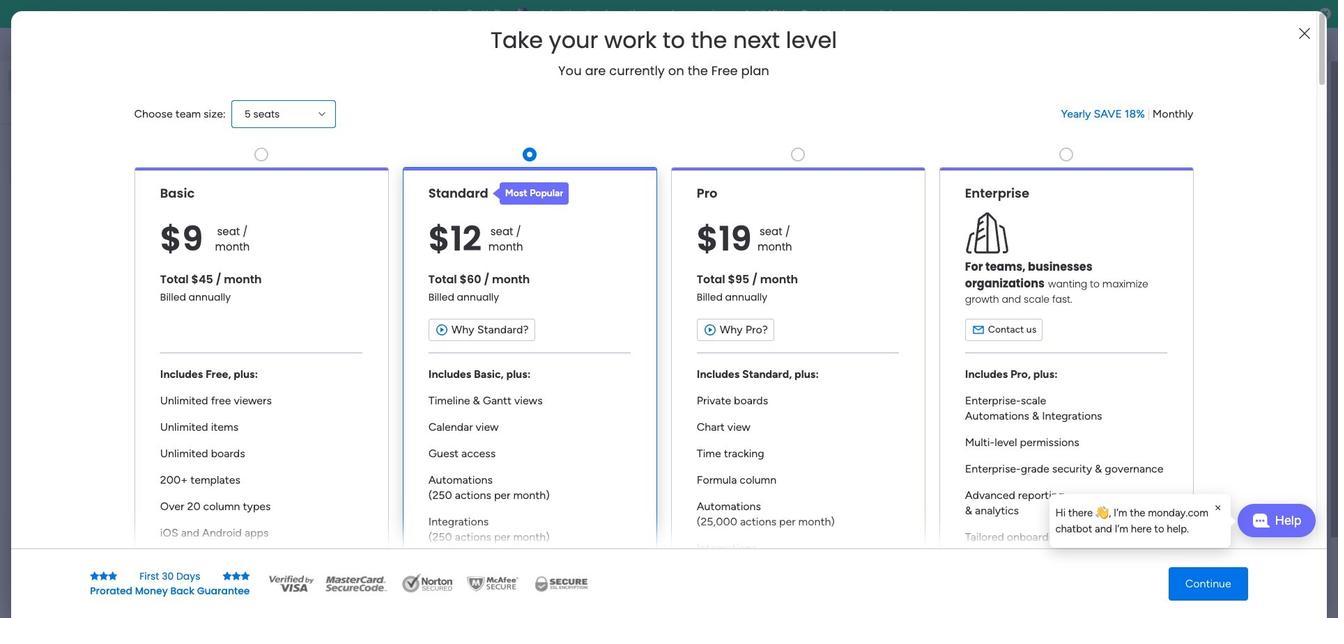 Task type: vqa. For each thing, say whether or not it's contained in the screenshot.
Standard tier selected option
yes



Task type: describe. For each thing, give the bounding box(es) containing it.
jacob simon image
[[1299, 33, 1322, 56]]

ssl encrypted image
[[526, 574, 596, 595]]

mcafee secure image
[[465, 574, 520, 595]]

section head inside standard tier selected option
[[493, 182, 569, 205]]

component image
[[466, 304, 479, 317]]

close recently visited image
[[257, 141, 274, 158]]

2 star image from the left
[[223, 572, 232, 582]]

2 star image from the left
[[108, 572, 117, 582]]

close my workspaces image
[[257, 551, 274, 568]]

close update feed (inbox) image
[[257, 360, 274, 376]]

templates image image
[[1079, 133, 1263, 229]]

workspace image
[[280, 593, 314, 619]]

chat bot icon image
[[1252, 514, 1270, 528]]



Task type: locate. For each thing, give the bounding box(es) containing it.
2 vertical spatial option
[[0, 193, 178, 196]]

standard tier selected option
[[403, 167, 657, 619]]

star image for third star image from the right
[[99, 572, 108, 582]]

1 horizontal spatial star image
[[223, 572, 232, 582]]

heading
[[491, 28, 837, 53]]

remove from favorites image
[[419, 283, 433, 297]]

billing cycle selection group
[[1061, 107, 1194, 122]]

quick search results list box
[[257, 158, 1033, 343]]

norton secured image
[[396, 574, 459, 595]]

option
[[8, 70, 169, 92], [8, 93, 169, 116], [0, 193, 178, 196]]

1 star image from the left
[[99, 572, 108, 582]]

pro tier selected option
[[671, 167, 925, 619]]

public board image
[[466, 282, 482, 298]]

enterprise tier selected option
[[939, 167, 1194, 619]]

basic tier selected option
[[134, 167, 389, 619]]

2 horizontal spatial star image
[[241, 572, 250, 582]]

3 star image from the left
[[241, 572, 250, 582]]

1 vertical spatial option
[[8, 93, 169, 116]]

1 star image from the left
[[90, 572, 99, 582]]

0 horizontal spatial star image
[[90, 572, 99, 582]]

verified by visa image
[[267, 574, 315, 595]]

star image
[[90, 572, 99, 582], [223, 572, 232, 582], [241, 572, 250, 582]]

dialog
[[1050, 495, 1231, 549]]

help center element
[[1066, 428, 1276, 483]]

star image
[[99, 572, 108, 582], [108, 572, 117, 582], [232, 572, 241, 582]]

mastercard secure code image
[[321, 574, 391, 595]]

1 element
[[398, 360, 414, 376]]

list box
[[0, 191, 178, 429]]

tier options list box
[[134, 142, 1194, 619]]

3 star image from the left
[[232, 572, 241, 582]]

section head
[[493, 182, 569, 205]]

star image for 2nd star image from right
[[232, 572, 241, 582]]

0 vertical spatial option
[[8, 70, 169, 92]]



